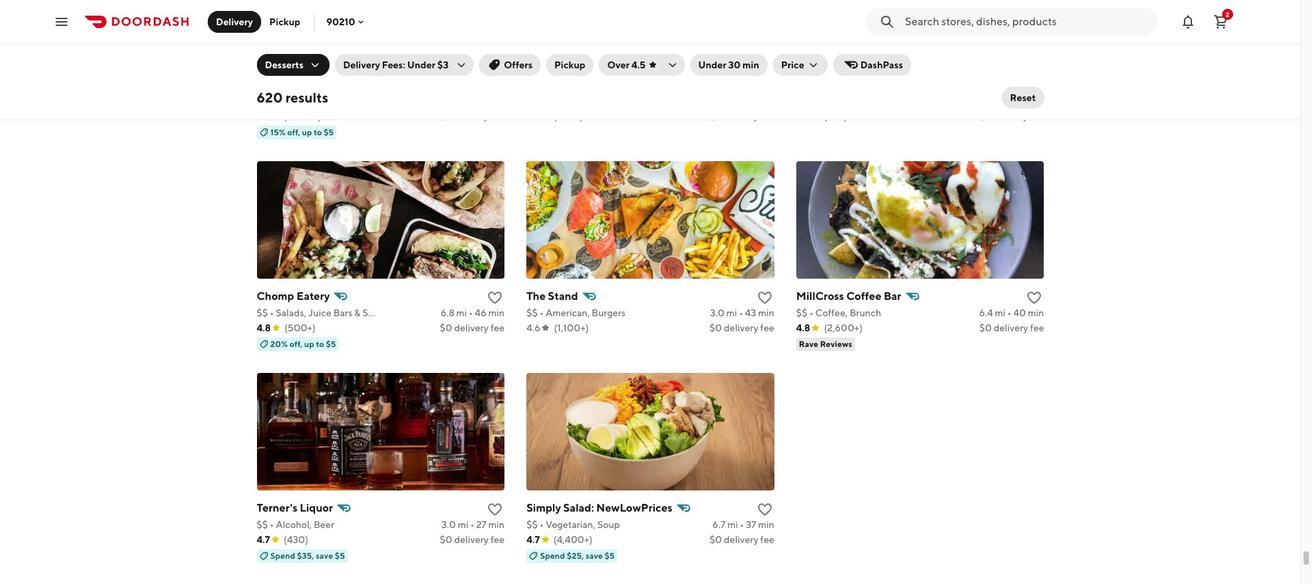 Task type: locate. For each thing, give the bounding box(es) containing it.
dinners,
[[276, 96, 312, 106]]

up down (7,400+)
[[302, 127, 312, 137]]

0 horizontal spatial pickup button
[[261, 11, 309, 32]]

pickup button left over
[[546, 54, 594, 76]]

26
[[1015, 96, 1027, 106]]

save right $25, on the left of the page
[[586, 551, 603, 561]]

0 horizontal spatial 4.6
[[527, 323, 541, 334]]

0 vertical spatial 4.6
[[797, 111, 810, 121]]

1 horizontal spatial brunch
[[850, 308, 882, 318]]

46
[[475, 308, 487, 318]]

1 horizontal spatial under
[[699, 59, 727, 70]]

under 30 min
[[699, 59, 760, 70]]

1 horizontal spatial click to add this store to your saved list image
[[1027, 78, 1043, 94]]

& right "breakfast"
[[357, 96, 363, 106]]

brunch down fees:
[[365, 96, 397, 106]]

15%
[[270, 127, 286, 137]]

pickup left over
[[555, 59, 586, 70]]

min right "40"
[[1028, 308, 1045, 318]]

1 vertical spatial brunch
[[850, 308, 882, 318]]

1 horizontal spatial pickup button
[[546, 54, 594, 76]]

4.7 down simply
[[527, 535, 540, 546]]

$​0 for (369)
[[980, 111, 992, 121]]

delivery for (530+)
[[724, 111, 759, 121]]

fee for (530+)
[[761, 111, 775, 121]]

off, down (500+)
[[290, 339, 303, 349]]

reset button
[[1002, 87, 1045, 109]]

3.0
[[710, 308, 725, 318], [442, 520, 456, 530]]

min right 43
[[759, 308, 775, 318]]

0 horizontal spatial spend
[[270, 551, 295, 561]]

brunch down coffee at the right of page
[[850, 308, 882, 318]]

6.4 mi • 40 min
[[980, 308, 1045, 318]]

$3
[[438, 59, 449, 70]]

2 spend from the left
[[540, 551, 565, 561]]

fee down offers "button"
[[491, 111, 505, 121]]

delivery for (4,400+)
[[724, 535, 759, 546]]

4.7 for (430)
[[257, 535, 270, 546]]

delivery down 6.4 mi • 40 min
[[994, 323, 1029, 334]]

coffee,
[[816, 308, 848, 318]]

1 horizontal spatial 4.8
[[797, 323, 811, 334]]

1 horizontal spatial delivery
[[343, 59, 380, 70]]

burgers
[[592, 308, 626, 318]]

• left 46
[[469, 308, 473, 318]]

• left 43
[[739, 308, 743, 318]]

park
[[286, 78, 309, 91]]

4.7 left (530+)
[[527, 111, 540, 121]]

0 horizontal spatial click to add this store to your saved list image
[[487, 290, 503, 306]]

1 vertical spatial pickup button
[[546, 54, 594, 76]]

pickup
[[269, 16, 301, 27], [555, 59, 586, 70]]

• down chomp at the left of page
[[270, 308, 274, 318]]

dashpass button
[[833, 54, 912, 76]]

2 under from the left
[[699, 59, 727, 70]]

spend $25, save $5
[[540, 551, 615, 561]]

click to add this store to your saved list image for (369)
[[1027, 78, 1043, 94]]

to
[[314, 127, 322, 137], [316, 339, 324, 349]]

save for liquor
[[316, 551, 333, 561]]

1 horizontal spatial 4.6
[[797, 111, 810, 121]]

fee down 6.8 mi • 46 min
[[491, 323, 505, 334]]

• down terner's
[[270, 520, 274, 530]]

$​0 down 6.7
[[710, 535, 722, 546]]

3.9 mi • 26 min
[[981, 96, 1045, 106]]

$$
[[257, 96, 268, 106], [257, 308, 268, 318], [527, 308, 538, 318], [797, 308, 808, 318], [257, 520, 268, 530], [527, 520, 538, 530]]

2 save from the left
[[586, 551, 603, 561]]

3.0 left 27
[[442, 520, 456, 530]]

reset
[[1010, 92, 1036, 103]]

fee down 3.0 mi • 43 min
[[761, 323, 775, 334]]

fee down 3.0 mi • 27 min
[[491, 535, 505, 546]]

4.7 left (430)
[[257, 535, 270, 546]]

4.8 up rave
[[797, 323, 811, 334]]

mi left 27
[[458, 520, 469, 530]]

0 vertical spatial off,
[[287, 127, 300, 137]]

(4,400+)
[[554, 535, 593, 546]]

pickup button
[[261, 11, 309, 32], [546, 54, 594, 76]]

spend down (430)
[[270, 551, 295, 561]]

2
[[1226, 10, 1230, 18]]

min right 27
[[489, 520, 505, 530]]

bar
[[884, 290, 902, 303]]

$​0 delivery fee down 6.4 mi • 40 min
[[980, 323, 1045, 334]]

click to add this store to your saved list image up 6.7 mi • 37 min
[[757, 502, 773, 518]]

3.0 left 43
[[710, 308, 725, 318]]

mi for millcross coffee bar
[[995, 308, 1006, 318]]

0 horizontal spatial 3.0
[[442, 520, 456, 530]]

4.6 down the at left
[[527, 323, 541, 334]]

$​0 delivery fee down 3.9 mi • 26 min at right top
[[980, 111, 1045, 121]]

$$ inside eat'n park restaurant $$ • dinners, breakfast & brunch
[[257, 96, 268, 106]]

$5 down $$ • salads, juice bars & smoothies
[[326, 339, 336, 349]]

$$ for simply salad: newlowprices
[[527, 520, 538, 530]]

• down the at left
[[540, 308, 544, 318]]

delivery down offers "button"
[[454, 111, 489, 121]]

mi right 6.8
[[457, 308, 467, 318]]

• down simply
[[540, 520, 544, 530]]

$$ down chomp at the left of page
[[257, 308, 268, 318]]

0 horizontal spatial pickup
[[269, 16, 301, 27]]

$​0 delivery fee down 30
[[710, 111, 775, 121]]

fee for (2,600+)
[[1031, 323, 1045, 334]]

offers button
[[480, 54, 541, 76]]

$​0 for (4,400+)
[[710, 535, 722, 546]]

min right 46
[[489, 308, 505, 318]]

3 items, open order cart image
[[1213, 13, 1230, 30]]

4.7 down 620
[[257, 111, 270, 121]]

terner's liquor
[[257, 502, 333, 515]]

1 horizontal spatial pickup
[[555, 59, 586, 70]]

click to add this store to your saved list image for millcross coffee bar
[[1027, 290, 1043, 306]]

&
[[357, 96, 363, 106], [355, 308, 361, 318]]

mi right 6.7
[[728, 520, 738, 530]]

1 vertical spatial off,
[[290, 339, 303, 349]]

$$ for terner's liquor
[[257, 520, 268, 530]]

delivery down 3.0 mi • 43 min
[[724, 323, 759, 334]]

click to add this store to your saved list image up 6.4 mi • 40 min
[[1027, 290, 1043, 306]]

delivery down 30
[[724, 111, 759, 121]]

min for simply salad: newlowprices
[[759, 520, 775, 530]]

1 horizontal spatial save
[[586, 551, 603, 561]]

1 vertical spatial 4.6
[[527, 323, 541, 334]]

$​0 down 3.0 mi • 43 min
[[710, 323, 722, 334]]

click to add this store to your saved list image up 3.0 mi • 43 min
[[757, 290, 773, 306]]

3.0 mi • 43 min
[[710, 308, 775, 318]]

4.6
[[797, 111, 810, 121], [527, 323, 541, 334]]

0 vertical spatial &
[[357, 96, 363, 106]]

$$ for millcross coffee bar
[[797, 308, 808, 318]]

over 4.5 button
[[599, 54, 685, 76]]

delivery down 6.7 mi • 37 min
[[724, 535, 759, 546]]

delivery inside button
[[216, 16, 253, 27]]

$​0 down 6.8
[[440, 323, 452, 334]]

$$ down terner's
[[257, 520, 268, 530]]

0 horizontal spatial save
[[316, 551, 333, 561]]

$​0 delivery fee down 3.0 mi • 43 min
[[710, 323, 775, 334]]

fee down reset 'button'
[[1031, 111, 1045, 121]]

terner's
[[257, 502, 298, 515]]

click to add this store to your saved list image up 6.8 mi • 46 min
[[487, 290, 503, 306]]

brunch
[[365, 96, 397, 106], [850, 308, 882, 318]]

1 vertical spatial up
[[304, 339, 314, 349]]

$​0
[[440, 111, 452, 121], [710, 111, 722, 121], [980, 111, 992, 121], [440, 323, 452, 334], [710, 323, 722, 334], [980, 323, 992, 334], [440, 535, 452, 546], [710, 535, 722, 546]]

click to add this store to your saved list image for the stand
[[757, 290, 773, 306]]

6.4
[[980, 308, 994, 318]]

15% off, up to $5
[[270, 127, 334, 137]]

1 4.8 from the left
[[257, 323, 271, 334]]

vegetarian,
[[546, 520, 596, 530]]

breakfast
[[314, 96, 355, 106]]

0 vertical spatial delivery
[[216, 16, 253, 27]]

0 vertical spatial pickup
[[269, 16, 301, 27]]

reviews
[[820, 339, 853, 349]]

$​0 for (7,400+)
[[440, 111, 452, 121]]

$​0 delivery fee down 6.8 mi • 46 min
[[440, 323, 505, 334]]

$$ • american, burgers
[[527, 308, 626, 318]]

spend
[[270, 551, 295, 561], [540, 551, 565, 561]]

$​0 down $3
[[440, 111, 452, 121]]

4.6 left (369)
[[797, 111, 810, 121]]

over 4.5
[[608, 59, 646, 70]]

1 spend from the left
[[270, 551, 295, 561]]

4.8
[[257, 323, 271, 334], [797, 323, 811, 334]]

$​0 delivery fee
[[440, 111, 505, 121], [710, 111, 775, 121], [980, 111, 1045, 121], [440, 323, 505, 334], [710, 323, 775, 334], [980, 323, 1045, 334], [440, 535, 505, 546], [710, 535, 775, 546]]

pickup up desserts
[[269, 16, 301, 27]]

click to add this store to your saved list image
[[757, 290, 773, 306], [1027, 290, 1043, 306], [487, 502, 503, 518], [757, 502, 773, 518]]

spend left $25, on the left of the page
[[540, 551, 565, 561]]

4.7 for (4,400+)
[[527, 535, 540, 546]]

to down (7,400+)
[[314, 127, 322, 137]]

$5 down soup
[[605, 551, 615, 561]]

save right $35,
[[316, 551, 333, 561]]

mi right 6.4
[[995, 308, 1006, 318]]

delivery down 3.9 mi • 26 min at right top
[[994, 111, 1029, 121]]

click to add this store to your saved list image up 3.0 mi • 27 min
[[487, 502, 503, 518]]

0 vertical spatial up
[[302, 127, 312, 137]]

stand
[[548, 290, 578, 303]]

delivery for (7,400+)
[[454, 111, 489, 121]]

3.0 mi • 27 min
[[442, 520, 505, 530]]

delivery down 3.0 mi • 27 min
[[454, 535, 489, 546]]

90210
[[327, 16, 355, 27]]

$$ down simply
[[527, 520, 538, 530]]

4.7
[[257, 111, 270, 121], [527, 111, 540, 121], [257, 535, 270, 546], [527, 535, 540, 546]]

0 vertical spatial click to add this store to your saved list image
[[1027, 78, 1043, 94]]

$​0 for (500+)
[[440, 323, 452, 334]]

min
[[743, 59, 760, 70], [1028, 96, 1045, 106], [489, 308, 505, 318], [759, 308, 775, 318], [1028, 308, 1045, 318], [489, 520, 505, 530], [759, 520, 775, 530]]

rave
[[799, 339, 819, 349]]

0 vertical spatial brunch
[[365, 96, 397, 106]]

$$ • coffee, brunch
[[797, 308, 882, 318]]

& right the bars
[[355, 308, 361, 318]]

(7,400+)
[[284, 111, 321, 121]]

$$ down eat'n
[[257, 96, 268, 106]]

open menu image
[[53, 13, 70, 30]]

• down eat'n
[[270, 96, 274, 106]]

$​0 down 3.0 mi • 27 min
[[440, 535, 452, 546]]

0 horizontal spatial under
[[407, 59, 436, 70]]

$​0 delivery fee for (7,400+)
[[440, 111, 505, 121]]

click to add this store to your saved list image up 3.9 mi • 26 min at right top
[[1027, 78, 1043, 94]]

rave reviews
[[799, 339, 853, 349]]

fee down 6.7 mi • 37 min
[[761, 535, 775, 546]]

delivery down 6.8 mi • 46 min
[[454, 323, 489, 334]]

3.0 for terner's liquor
[[442, 520, 456, 530]]

$​0 delivery fee for (2,600+)
[[980, 323, 1045, 334]]

6.8
[[441, 308, 455, 318]]

millcross coffee bar
[[797, 290, 902, 303]]

up down (500+)
[[304, 339, 314, 349]]

mi left 43
[[727, 308, 737, 318]]

1 vertical spatial to
[[316, 339, 324, 349]]

min right 37
[[759, 520, 775, 530]]

fee down price button
[[761, 111, 775, 121]]

3.9
[[981, 96, 995, 106]]

1 vertical spatial click to add this store to your saved list image
[[487, 290, 503, 306]]

0 horizontal spatial delivery
[[216, 16, 253, 27]]

6.8 mi • 46 min
[[441, 308, 505, 318]]

1 save from the left
[[316, 551, 333, 561]]

off, right 15%
[[287, 127, 300, 137]]

fee down 6.4 mi • 40 min
[[1031, 323, 1045, 334]]

40
[[1014, 308, 1027, 318]]

4.8 up 20% on the bottom left
[[257, 323, 271, 334]]

0 vertical spatial 3.0
[[710, 308, 725, 318]]

1 vertical spatial delivery
[[343, 59, 380, 70]]

1 vertical spatial pickup
[[555, 59, 586, 70]]

bars
[[333, 308, 353, 318]]

$​0 delivery fee for (1,100+)
[[710, 323, 775, 334]]

price
[[782, 59, 805, 70]]

pickup button up desserts
[[261, 11, 309, 32]]

$$ down the at left
[[527, 308, 538, 318]]

$5
[[324, 127, 334, 137], [326, 339, 336, 349], [335, 551, 345, 561], [605, 551, 615, 561]]

fee
[[491, 111, 505, 121], [761, 111, 775, 121], [1031, 111, 1045, 121], [491, 323, 505, 334], [761, 323, 775, 334], [1031, 323, 1045, 334], [491, 535, 505, 546], [761, 535, 775, 546]]

6.7 mi • 37 min
[[713, 520, 775, 530]]

$​0 down 3.9
[[980, 111, 992, 121]]

1 vertical spatial 3.0
[[442, 520, 456, 530]]

restaurant
[[311, 78, 368, 91]]

2 4.8 from the left
[[797, 323, 811, 334]]

0 vertical spatial to
[[314, 127, 322, 137]]

min right 30
[[743, 59, 760, 70]]

off, for (500+)
[[290, 339, 303, 349]]

1 horizontal spatial spend
[[540, 551, 565, 561]]

1 horizontal spatial 3.0
[[710, 308, 725, 318]]

• left 26
[[1009, 96, 1013, 106]]

20% off, up to $5
[[270, 339, 336, 349]]

0 horizontal spatial brunch
[[365, 96, 397, 106]]

$​0 delivery fee down $3
[[440, 111, 505, 121]]

up for (500+)
[[304, 339, 314, 349]]

chomp
[[257, 290, 294, 303]]

•
[[270, 96, 274, 106], [1009, 96, 1013, 106], [270, 308, 274, 318], [469, 308, 473, 318], [540, 308, 544, 318], [739, 308, 743, 318], [810, 308, 814, 318], [1008, 308, 1012, 318], [270, 520, 274, 530], [471, 520, 475, 530], [540, 520, 544, 530], [740, 520, 744, 530]]

under left 30
[[699, 59, 727, 70]]

$​0 delivery fee down 6.7 mi • 37 min
[[710, 535, 775, 546]]

under
[[407, 59, 436, 70], [699, 59, 727, 70]]

$$ down millcross
[[797, 308, 808, 318]]

(2,600+)
[[824, 323, 863, 334]]

0 horizontal spatial 4.8
[[257, 323, 271, 334]]

click to add this store to your saved list image
[[1027, 78, 1043, 94], [487, 290, 503, 306]]

2 button
[[1208, 8, 1235, 35]]

to down juice
[[316, 339, 324, 349]]

(1,100+)
[[554, 323, 589, 334]]

$​0 delivery fee down 3.0 mi • 27 min
[[440, 535, 505, 546]]

mi
[[997, 96, 1007, 106], [457, 308, 467, 318], [727, 308, 737, 318], [995, 308, 1006, 318], [458, 520, 469, 530], [728, 520, 738, 530]]



Task type: describe. For each thing, give the bounding box(es) containing it.
620 results
[[257, 90, 328, 105]]

results
[[286, 90, 328, 105]]

• left 37
[[740, 520, 744, 530]]

dashpass
[[861, 59, 903, 70]]

juice
[[308, 308, 332, 318]]

mi for the stand
[[727, 308, 737, 318]]

(430)
[[284, 535, 308, 546]]

save for salad:
[[586, 551, 603, 561]]

desserts button
[[257, 54, 330, 76]]

4.6 for (1,100+)
[[527, 323, 541, 334]]

$25,
[[567, 551, 584, 561]]

delivery for (2,600+)
[[994, 323, 1029, 334]]

delivery for (500+)
[[454, 323, 489, 334]]

delivery for (1,100+)
[[724, 323, 759, 334]]

4.5
[[632, 59, 646, 70]]

$​0 for (1,100+)
[[710, 323, 722, 334]]

(530+)
[[554, 111, 584, 121]]

salads,
[[276, 308, 306, 318]]

offers
[[504, 59, 533, 70]]

newlowprices
[[597, 502, 673, 515]]

90210 button
[[327, 16, 366, 27]]

fee for (430)
[[491, 535, 505, 546]]

6.7
[[713, 520, 726, 530]]

click to add this store to your saved list image for simply salad: newlowprices
[[757, 502, 773, 518]]

min for chomp eatery
[[489, 308, 505, 318]]

smoothies
[[363, 308, 409, 318]]

spend for simply
[[540, 551, 565, 561]]

• inside eat'n park restaurant $$ • dinners, breakfast & brunch
[[270, 96, 274, 106]]

$​0 delivery fee for (4,400+)
[[710, 535, 775, 546]]

0 vertical spatial pickup button
[[261, 11, 309, 32]]

$5 down "breakfast"
[[324, 127, 334, 137]]

• left 27
[[471, 520, 475, 530]]

simply
[[527, 502, 561, 515]]

$5 right $35,
[[335, 551, 345, 561]]

min for the stand
[[759, 308, 775, 318]]

$​0 delivery fee for (369)
[[980, 111, 1045, 121]]

3.0 for the stand
[[710, 308, 725, 318]]

delivery for (369)
[[994, 111, 1029, 121]]

fee for (4,400+)
[[761, 535, 775, 546]]

43
[[745, 308, 757, 318]]

$​0 for (430)
[[440, 535, 452, 546]]

eat'n
[[257, 78, 283, 91]]

delivery for delivery fees: under $3
[[343, 59, 380, 70]]

brunch inside eat'n park restaurant $$ • dinners, breakfast & brunch
[[365, 96, 397, 106]]

mi for simply salad: newlowprices
[[728, 520, 738, 530]]

27
[[476, 520, 487, 530]]

mi for chomp eatery
[[457, 308, 467, 318]]

the stand
[[527, 290, 578, 303]]

$$ for chomp eatery
[[257, 308, 268, 318]]

up for (7,400+)
[[302, 127, 312, 137]]

delivery for (430)
[[454, 535, 489, 546]]

beer
[[314, 520, 335, 530]]

4.7 for (530+)
[[527, 111, 540, 121]]

4.6 for (369)
[[797, 111, 810, 121]]

fees:
[[382, 59, 406, 70]]

(500+)
[[285, 323, 316, 334]]

liquor
[[300, 502, 333, 515]]

spend for terner's
[[270, 551, 295, 561]]

notification bell image
[[1180, 13, 1197, 30]]

delivery fees: under $3
[[343, 59, 449, 70]]

37
[[746, 520, 757, 530]]

delivery for delivery
[[216, 16, 253, 27]]

1 under from the left
[[407, 59, 436, 70]]

eat'n park restaurant $$ • dinners, breakfast & brunch
[[257, 78, 397, 106]]

fee for (369)
[[1031, 111, 1045, 121]]

& inside eat'n park restaurant $$ • dinners, breakfast & brunch
[[357, 96, 363, 106]]

min for millcross coffee bar
[[1028, 308, 1045, 318]]

min for terner's liquor
[[489, 520, 505, 530]]

chomp eatery
[[257, 290, 330, 303]]

Store search: begin typing to search for stores available on DoorDash text field
[[905, 14, 1150, 29]]

desserts
[[265, 59, 304, 70]]

4.7 for (7,400+)
[[257, 111, 270, 121]]

fee for (7,400+)
[[491, 111, 505, 121]]

$$ • vegetarian, soup
[[527, 520, 620, 530]]

$​0 delivery fee for (530+)
[[710, 111, 775, 121]]

salad:
[[564, 502, 594, 515]]

$$ • alcohol, beer
[[257, 520, 335, 530]]

(369)
[[824, 111, 848, 121]]

$​0 delivery fee for (500+)
[[440, 323, 505, 334]]

delivery button
[[208, 11, 261, 32]]

eatery
[[297, 290, 330, 303]]

$35,
[[297, 551, 314, 561]]

to for (500+)
[[316, 339, 324, 349]]

mi for terner's liquor
[[458, 520, 469, 530]]

min inside the under 30 min button
[[743, 59, 760, 70]]

1 vertical spatial &
[[355, 308, 361, 318]]

coffee
[[847, 290, 882, 303]]

30
[[729, 59, 741, 70]]

to for (7,400+)
[[314, 127, 322, 137]]

fee for (500+)
[[491, 323, 505, 334]]

$​0 for (2,600+)
[[980, 323, 992, 334]]

under inside button
[[699, 59, 727, 70]]

american,
[[546, 308, 590, 318]]

under 30 min button
[[690, 54, 768, 76]]

• left "40"
[[1008, 308, 1012, 318]]

620
[[257, 90, 283, 105]]

soup
[[598, 520, 620, 530]]

over
[[608, 59, 630, 70]]

$​0 for (530+)
[[710, 111, 722, 121]]

click to add this store to your saved list image for (500+)
[[487, 290, 503, 306]]

$$ for the stand
[[527, 308, 538, 318]]

• down millcross
[[810, 308, 814, 318]]

price button
[[773, 54, 828, 76]]

$​0 delivery fee for (430)
[[440, 535, 505, 546]]

the
[[527, 290, 546, 303]]

fee for (1,100+)
[[761, 323, 775, 334]]

alcohol,
[[276, 520, 312, 530]]

$$ • salads, juice bars & smoothies
[[257, 308, 409, 318]]

spend $35, save $5
[[270, 551, 345, 561]]

simply salad: newlowprices
[[527, 502, 673, 515]]

off, for (7,400+)
[[287, 127, 300, 137]]

millcross
[[797, 290, 845, 303]]

mi right 3.9
[[997, 96, 1007, 106]]

20%
[[270, 339, 288, 349]]

min right 26
[[1028, 96, 1045, 106]]

click to add this store to your saved list image for terner's liquor
[[487, 502, 503, 518]]

4.8 for millcross coffee bar
[[797, 323, 811, 334]]

4.8 for chomp eatery
[[257, 323, 271, 334]]



Task type: vqa. For each thing, say whether or not it's contained in the screenshot.
Korean Fried Chicken (KFC) Doshirak ** BUTTON
no



